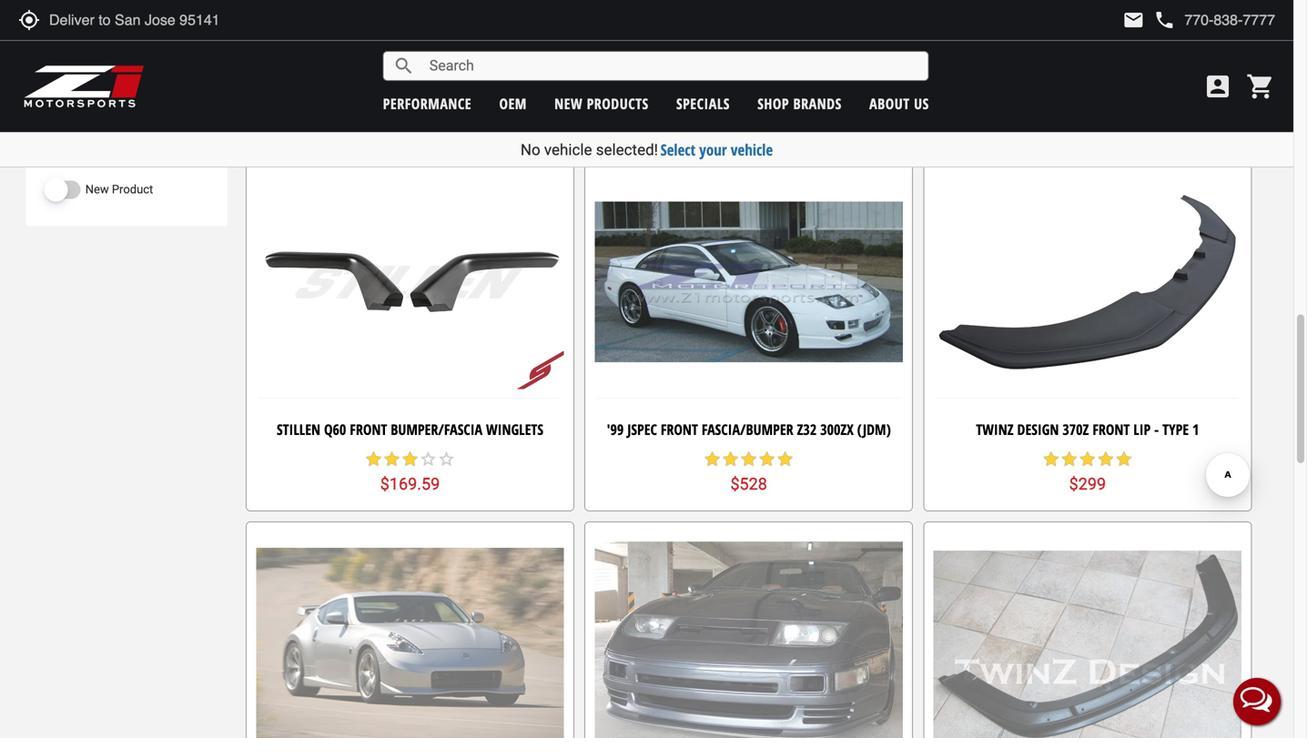 Task type: describe. For each thing, give the bounding box(es) containing it.
shopping_cart link
[[1242, 72, 1276, 101]]

specials
[[676, 94, 730, 113]]

$749.99
[[355, 109, 415, 129]]

$724.02
[[719, 110, 779, 129]]

no
[[521, 141, 541, 159]]

on sale
[[85, 100, 126, 113]]

front right jspec
[[661, 420, 698, 439]]

cover
[[324, 54, 360, 74]]

fascia inside 2015+ nismo 370z front fascia kit - bumper cover conversion parts set
[[426, 38, 465, 58]]

products
[[587, 94, 649, 113]]

350z
[[1029, 38, 1056, 58]]

your
[[700, 139, 727, 160]]

shop brands link
[[758, 94, 842, 113]]

bumper
[[498, 38, 545, 58]]

star star star star star $724.02
[[704, 85, 795, 129]]

2015+ nismo 370z front fascia kit - bumper cover conversion parts set
[[275, 38, 545, 74]]

2 star_border from the left
[[437, 450, 456, 468]]

vehicle inside no vehicle selected! select your vehicle
[[544, 141, 592, 159]]

z1 motorsports logo image
[[23, 64, 145, 109]]

'99
[[607, 420, 624, 439]]

sale
[[103, 100, 126, 113]]

search
[[393, 55, 415, 77]]

Search search field
[[415, 52, 928, 80]]

new
[[555, 94, 583, 113]]

set
[[478, 54, 496, 74]]

stillen
[[277, 420, 321, 439]]

on
[[85, 100, 100, 113]]

performance link
[[383, 94, 472, 113]]

mail link
[[1123, 9, 1145, 31]]

new products link
[[555, 94, 649, 113]]

star star star star star
[[365, 85, 456, 103]]

v3
[[1085, 54, 1099, 74]]

product
[[112, 183, 153, 196]]

'99 jspec front fascia/bumper z32 300zx (jdm)
[[607, 420, 891, 439]]

phone
[[1154, 9, 1176, 31]]

new product
[[85, 183, 153, 196]]

oem for oem q50 sport front bumper/fascia conversion kit - '18+ style
[[597, 38, 623, 58]]

account_box
[[1204, 72, 1233, 101]]

new for new product
[[85, 183, 109, 196]]

front left the lip
[[1093, 420, 1130, 439]]

shop
[[758, 94, 789, 113]]

star star star star star $299
[[1042, 450, 1133, 494]]

kit inside 2015+ nismo 370z front fascia kit - bumper cover conversion parts set
[[468, 38, 486, 58]]

sport
[[653, 38, 688, 58]]

q60
[[324, 420, 346, 439]]

selected!
[[596, 141, 658, 159]]

parts
[[440, 54, 474, 74]]

performance
[[383, 94, 472, 113]]

1
[[1193, 420, 1199, 439]]

1 vertical spatial bumper/fascia
[[391, 420, 483, 439]]

mail
[[1123, 9, 1145, 31]]

fascia inside new oe nismo 350z front fascia (bumper cover) - v3
[[1100, 38, 1139, 58]]

fascia/bumper
[[702, 420, 794, 439]]

'18+
[[735, 54, 758, 74]]

1 horizontal spatial vehicle
[[731, 139, 773, 160]]

- inside new oe nismo 350z front fascia (bumper cover) - v3
[[1077, 54, 1081, 74]]

conversion inside oem q50 sport front bumper/fascia conversion kit - '18+ style
[[828, 38, 901, 58]]

shop brands
[[758, 94, 842, 113]]

370z for nismo
[[355, 38, 382, 58]]

specials link
[[676, 94, 730, 113]]

min number field
[[44, 13, 110, 42]]

about
[[870, 94, 910, 113]]

q50
[[627, 38, 649, 58]]

oe
[[968, 38, 982, 58]]

nismo inside new oe nismo 350z front fascia (bumper cover) - v3
[[986, 38, 1026, 58]]

my_location
[[18, 9, 40, 31]]

conversion inside 2015+ nismo 370z front fascia kit - bumper cover conversion parts set
[[363, 54, 437, 74]]



Task type: vqa. For each thing, say whether or not it's contained in the screenshot.


Task type: locate. For each thing, give the bounding box(es) containing it.
front left '18+
[[691, 38, 729, 58]]

1 vertical spatial new
[[85, 183, 109, 196]]

max number field
[[112, 13, 178, 42]]

0 horizontal spatial vehicle
[[544, 141, 592, 159]]

2 fascia from the left
[[1100, 38, 1139, 58]]

0 horizontal spatial kit
[[468, 38, 486, 58]]

front right 350z
[[1059, 38, 1097, 58]]

0 horizontal spatial nismo
[[312, 38, 352, 58]]

select your vehicle link
[[661, 139, 773, 160]]

z32
[[797, 420, 817, 439]]

370z right design on the bottom of the page
[[1063, 420, 1089, 439]]

new oe nismo 350z front fascia (bumper cover) - v3
[[937, 38, 1239, 74]]

front right q60 in the left bottom of the page
[[350, 420, 387, 439]]

front inside 2015+ nismo 370z front fascia kit - bumper cover conversion parts set
[[385, 38, 423, 58]]

go
[[187, 20, 202, 34]]

- inside 2015+ nismo 370z front fascia kit - bumper cover conversion parts set
[[490, 38, 494, 58]]

vehicle right no
[[544, 141, 592, 159]]

(jdm)
[[857, 420, 891, 439]]

0 horizontal spatial conversion
[[363, 54, 437, 74]]

cover)
[[1198, 38, 1239, 58]]

front up the star star star star star
[[385, 38, 423, 58]]

conversion up the star star star star star
[[363, 54, 437, 74]]

1 fascia from the left
[[426, 38, 465, 58]]

1 horizontal spatial new
[[937, 38, 964, 58]]

1 horizontal spatial 370z
[[1063, 420, 1089, 439]]

$169.59
[[380, 475, 440, 494]]

1 horizontal spatial bumper/fascia
[[732, 38, 824, 58]]

370z left search
[[355, 38, 382, 58]]

conversion
[[828, 38, 901, 58], [363, 54, 437, 74]]

new for new oe nismo 350z front fascia (bumper cover) - v3
[[937, 38, 964, 58]]

1 horizontal spatial fascia
[[1100, 38, 1139, 58]]

kit
[[468, 38, 486, 58], [705, 54, 723, 74]]

oem left q50
[[597, 38, 623, 58]]

nismo
[[312, 38, 352, 58], [986, 38, 1026, 58]]

0 vertical spatial bumper/fascia
[[732, 38, 824, 58]]

select
[[661, 139, 696, 160]]

- left '18+
[[727, 54, 731, 74]]

fascia left set
[[426, 38, 465, 58]]

300zx
[[821, 420, 854, 439]]

vehicle
[[731, 139, 773, 160], [544, 141, 592, 159]]

370z for design
[[1063, 420, 1089, 439]]

style
[[762, 54, 793, 74]]

brands
[[794, 94, 842, 113]]

-
[[490, 38, 494, 58], [727, 54, 731, 74], [1077, 54, 1081, 74], [1155, 420, 1159, 439]]

1 vertical spatial 370z
[[1063, 420, 1089, 439]]

oem for the oem link
[[499, 94, 527, 113]]

$299
[[1069, 475, 1106, 494]]

shopping_cart
[[1246, 72, 1276, 101]]

kit inside oem q50 sport front bumper/fascia conversion kit - '18+ style
[[705, 54, 723, 74]]

bumper/fascia up star star star star_border star_border $169.59
[[391, 420, 483, 439]]

0 vertical spatial new
[[937, 38, 964, 58]]

oem link
[[499, 94, 527, 113]]

- inside oem q50 sport front bumper/fascia conversion kit - '18+ style
[[727, 54, 731, 74]]

kit left "bumper"
[[468, 38, 486, 58]]

2 nismo from the left
[[986, 38, 1026, 58]]

0 vertical spatial 370z
[[355, 38, 382, 58]]

twinz
[[976, 420, 1014, 439]]

$797.43
[[424, 112, 465, 127]]

bumper/fascia
[[732, 38, 824, 58], [391, 420, 483, 439]]

account_box link
[[1199, 72, 1237, 101]]

nismo inside 2015+ nismo 370z front fascia kit - bumper cover conversion parts set
[[312, 38, 352, 58]]

no vehicle selected! select your vehicle
[[521, 139, 773, 160]]

phone link
[[1154, 9, 1276, 31]]

star star star star_border star_border $169.59
[[365, 450, 456, 494]]

jspec
[[628, 420, 657, 439]]

0 horizontal spatial 370z
[[355, 38, 382, 58]]

1 horizontal spatial oem
[[597, 38, 623, 58]]

lip
[[1134, 420, 1151, 439]]

0 horizontal spatial fascia
[[426, 38, 465, 58]]

1 vertical spatial oem
[[499, 94, 527, 113]]

370z
[[355, 38, 382, 58], [1063, 420, 1089, 439]]

1 nismo from the left
[[312, 38, 352, 58]]

winglets
[[486, 420, 544, 439]]

oem q50 sport front bumper/fascia conversion kit - '18+ style
[[597, 38, 901, 74]]

us
[[914, 94, 929, 113]]

fascia down mail
[[1100, 38, 1139, 58]]

nismo right 2015+
[[312, 38, 352, 58]]

- left "bumper"
[[490, 38, 494, 58]]

oem inside oem q50 sport front bumper/fascia conversion kit - '18+ style
[[597, 38, 623, 58]]

- right the lip
[[1155, 420, 1159, 439]]

1 horizontal spatial conversion
[[828, 38, 901, 58]]

conversion up about
[[828, 38, 901, 58]]

0 horizontal spatial new
[[85, 183, 109, 196]]

new inside new oe nismo 350z front fascia (bumper cover) - v3
[[937, 38, 964, 58]]

stillen q60 front bumper/fascia winglets
[[277, 420, 544, 439]]

2015+
[[275, 38, 308, 58]]

front inside new oe nismo 350z front fascia (bumper cover) - v3
[[1059, 38, 1097, 58]]

twinz design 370z front lip - type 1
[[976, 420, 1199, 439]]

0 horizontal spatial bumper/fascia
[[391, 420, 483, 439]]

1 horizontal spatial nismo
[[986, 38, 1026, 58]]

about us
[[870, 94, 929, 113]]

0 vertical spatial oem
[[597, 38, 623, 58]]

vehicle down $724.02
[[731, 139, 773, 160]]

1 horizontal spatial kit
[[705, 54, 723, 74]]

oem up no
[[499, 94, 527, 113]]

(bumper
[[1142, 38, 1195, 58]]

1 star_border from the left
[[419, 450, 437, 468]]

bumper/fascia up shop at right
[[732, 38, 824, 58]]

$528
[[731, 475, 767, 494]]

go button
[[180, 13, 209, 42]]

front
[[385, 38, 423, 58], [691, 38, 729, 58], [1059, 38, 1097, 58], [350, 420, 387, 439], [661, 420, 698, 439], [1093, 420, 1130, 439]]

star_border
[[419, 450, 437, 468], [437, 450, 456, 468]]

front inside oem q50 sport front bumper/fascia conversion kit - '18+ style
[[691, 38, 729, 58]]

mail phone
[[1123, 9, 1176, 31]]

0 horizontal spatial oem
[[499, 94, 527, 113]]

new products
[[555, 94, 649, 113]]

star
[[365, 85, 383, 103], [383, 85, 401, 103], [401, 85, 419, 103], [419, 85, 437, 103], [437, 85, 456, 103], [704, 85, 722, 103], [722, 85, 740, 103], [740, 85, 758, 103], [758, 85, 776, 103], [776, 85, 795, 103], [365, 450, 383, 468], [383, 450, 401, 468], [401, 450, 419, 468], [704, 450, 722, 468], [722, 450, 740, 468], [740, 450, 758, 468], [758, 450, 776, 468], [776, 450, 795, 468], [1042, 450, 1061, 468], [1061, 450, 1079, 468], [1079, 450, 1097, 468], [1097, 450, 1115, 468], [1115, 450, 1133, 468]]

- left v3
[[1077, 54, 1081, 74]]

oem
[[597, 38, 623, 58], [499, 94, 527, 113]]

new left product
[[85, 183, 109, 196]]

bumper/fascia inside oem q50 sport front bumper/fascia conversion kit - '18+ style
[[732, 38, 824, 58]]

design
[[1017, 420, 1059, 439]]

new
[[937, 38, 964, 58], [85, 183, 109, 196]]

star star star star star $528
[[704, 450, 795, 494]]

type
[[1163, 420, 1189, 439]]

370z inside 2015+ nismo 370z front fascia kit - bumper cover conversion parts set
[[355, 38, 382, 58]]

about us link
[[870, 94, 929, 113]]

kit left '18+
[[705, 54, 723, 74]]

nismo right oe
[[986, 38, 1026, 58]]

new left oe
[[937, 38, 964, 58]]

fascia
[[426, 38, 465, 58], [1100, 38, 1139, 58]]



